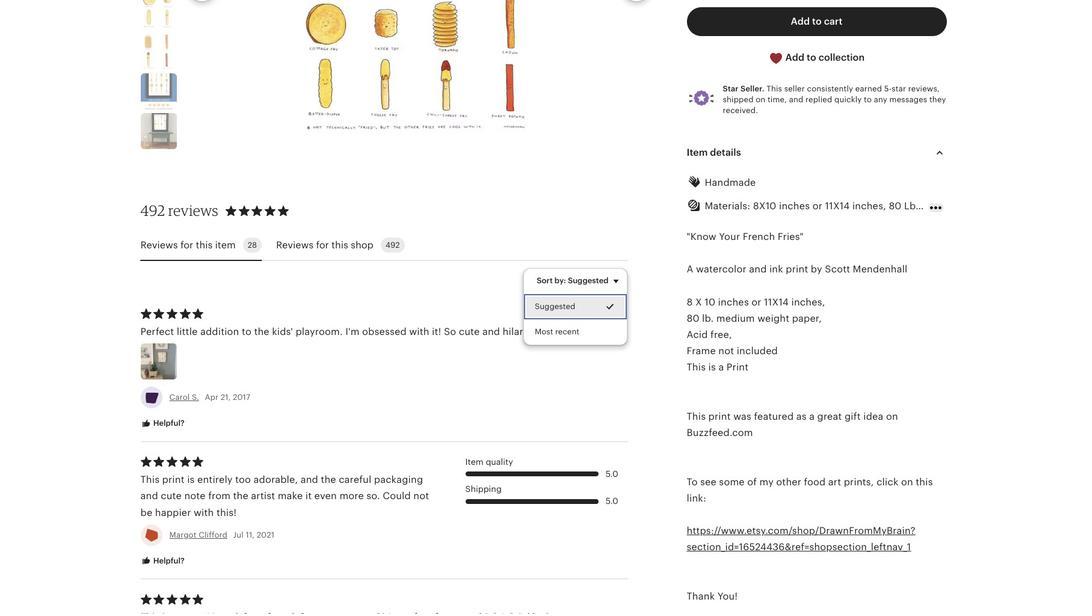 Task type: vqa. For each thing, say whether or not it's contained in the screenshot.
first 5.0
yes



Task type: locate. For each thing, give the bounding box(es) containing it.
0 horizontal spatial a
[[719, 362, 724, 373]]

handmade
[[705, 177, 756, 188]]

0 vertical spatial 492
[[140, 202, 165, 220]]

the up even
[[321, 474, 336, 486]]

on right idea
[[886, 411, 898, 422]]

1 vertical spatial a
[[809, 411, 815, 422]]

this
[[767, 84, 782, 93], [687, 362, 706, 373], [687, 411, 706, 422], [140, 474, 160, 486]]

french
[[743, 231, 775, 242]]

1 horizontal spatial reviews
[[276, 239, 314, 251]]

a
[[687, 264, 693, 275]]

a right as
[[809, 411, 815, 422]]

reviews
[[168, 202, 218, 220]]

for
[[180, 239, 193, 251], [316, 239, 329, 251]]

apr
[[205, 393, 218, 402]]

1 horizontal spatial for
[[316, 239, 329, 251]]

0 vertical spatial print
[[786, 264, 808, 275]]

item left quality
[[465, 457, 483, 467]]

0 horizontal spatial this
[[196, 239, 213, 251]]

1 vertical spatial print
[[708, 411, 731, 422]]

for left "shop"
[[316, 239, 329, 251]]

80
[[687, 313, 699, 324]]

1 vertical spatial add
[[785, 52, 804, 63]]

with down note
[[194, 507, 214, 518]]

2 horizontal spatial this
[[916, 476, 933, 488]]

little
[[177, 326, 198, 337]]

and
[[789, 95, 803, 104], [749, 264, 767, 275], [482, 326, 500, 337], [301, 474, 318, 486], [140, 491, 158, 502]]

helpful? for first helpful? "button"
[[151, 419, 185, 428]]

1 5.0 from the top
[[606, 469, 618, 479]]

2 horizontal spatial on
[[901, 476, 913, 488]]

0 horizontal spatial cute
[[161, 491, 182, 502]]

this down the frame
[[687, 362, 706, 373]]

1 horizontal spatial print
[[708, 411, 731, 422]]

earned
[[855, 84, 882, 93]]

with
[[409, 326, 429, 337], [194, 507, 214, 518]]

0 vertical spatial suggested
[[568, 276, 608, 285]]

to left cart
[[812, 16, 822, 27]]

0 horizontal spatial print
[[162, 474, 185, 486]]

college student gift weird stuff cubicle decor trending now image 9 image
[[140, 113, 177, 149]]

https://www.etsy.com/shop/drawnfrommybrain? section_id=16524436&ref=shopsection_leftnav_1 link
[[687, 525, 915, 553]]

this print is entirely too adorable, and the careful packaging and cute note from the artist make it even more so. could not be happier with this!
[[140, 474, 429, 518]]

hilarious!
[[503, 326, 546, 337]]

1 horizontal spatial 492
[[385, 241, 400, 250]]

item
[[215, 239, 236, 251]]

0 vertical spatial not
[[718, 345, 734, 357]]

item details button
[[676, 138, 957, 167]]

1 horizontal spatial not
[[718, 345, 734, 357]]

1 horizontal spatial is
[[708, 362, 716, 373]]

print for this print was featured as a great gift idea on buzzfeed.com
[[708, 411, 731, 422]]

consistently
[[807, 84, 853, 93]]

0 horizontal spatial is
[[187, 474, 195, 486]]

print up buzzfeed.com
[[708, 411, 731, 422]]

2 vertical spatial the
[[233, 491, 248, 502]]

8 x 10 inches or 11x14 inches, 80 lb. medium weight paper, acid free, frame not included this is a print
[[687, 296, 825, 373]]

shipping
[[465, 484, 502, 494]]

5-
[[884, 84, 892, 93]]

suggested inside dropdown button
[[568, 276, 608, 285]]

on inside this seller consistently earned 5-star reviews, shipped on time, and replied quickly to any messages they received.
[[756, 95, 765, 104]]

add
[[791, 16, 810, 27], [785, 52, 804, 63]]

0 horizontal spatial for
[[180, 239, 193, 251]]

this inside this seller consistently earned 5-star reviews, shipped on time, and replied quickly to any messages they received.
[[767, 84, 782, 93]]

to down earned
[[864, 95, 872, 104]]

1 helpful? from the top
[[151, 419, 185, 428]]

entirely
[[197, 474, 233, 486]]

2 helpful? from the top
[[151, 556, 185, 565]]

0 vertical spatial add
[[791, 16, 810, 27]]

free,
[[710, 329, 732, 340]]

a left print
[[719, 362, 724, 373]]

492 right "shop"
[[385, 241, 400, 250]]

margot clifford jul 11, 2021
[[169, 530, 274, 539]]

2 vertical spatial on
[[901, 476, 913, 488]]

suggested
[[568, 276, 608, 285], [535, 302, 575, 311]]

so.
[[367, 491, 380, 502]]

sort
[[537, 276, 553, 285]]

the down too
[[233, 491, 248, 502]]

0 horizontal spatial item
[[465, 457, 483, 467]]

and left ink
[[749, 264, 767, 275]]

and up be
[[140, 491, 158, 502]]

to left collection
[[807, 52, 816, 63]]

1 vertical spatial not
[[413, 491, 429, 502]]

prints,
[[844, 476, 874, 488]]

a watercolor and ink print by scott mendenhall
[[687, 264, 908, 275]]

is up note
[[187, 474, 195, 486]]

and up it
[[301, 474, 318, 486]]

artist
[[251, 491, 275, 502]]

print inside 'this print was featured as a great gift idea on buzzfeed.com'
[[708, 411, 731, 422]]

on inside to see some of my other food art prints, click on this link:
[[901, 476, 913, 488]]

1 horizontal spatial item
[[687, 146, 708, 158]]

or
[[752, 296, 761, 308]]

0 vertical spatial on
[[756, 95, 765, 104]]

it
[[305, 491, 312, 502]]

helpful? down "margot"
[[151, 556, 185, 565]]

1 horizontal spatial a
[[809, 411, 815, 422]]

1 vertical spatial 492
[[385, 241, 400, 250]]

print
[[786, 264, 808, 275], [708, 411, 731, 422], [162, 474, 185, 486]]

1 horizontal spatial this
[[331, 239, 348, 251]]

suggested inside button
[[535, 302, 575, 311]]

print left by
[[786, 264, 808, 275]]

this left the item
[[196, 239, 213, 251]]

492
[[140, 202, 165, 220], [385, 241, 400, 250]]

1 vertical spatial helpful?
[[151, 556, 185, 565]]

cute inside this print is entirely too adorable, and the careful packaging and cute note from the artist make it even more so. could not be happier with this!
[[161, 491, 182, 502]]

0 vertical spatial cute
[[459, 326, 480, 337]]

a inside 8 x 10 inches or 11x14 inches, 80 lb. medium weight paper, acid free, frame not included this is a print
[[719, 362, 724, 373]]

the left 'kids''
[[254, 326, 269, 337]]

not
[[718, 345, 734, 357], [413, 491, 429, 502]]

helpful?
[[151, 419, 185, 428], [151, 556, 185, 565]]

0 horizontal spatial on
[[756, 95, 765, 104]]

1 reviews from the left
[[140, 239, 178, 251]]

this inside 'this print was featured as a great gift idea on buzzfeed.com'
[[687, 411, 706, 422]]

section_id=16524436&ref=shopsection_leftnav_1
[[687, 542, 911, 553]]

cute up happier
[[161, 491, 182, 502]]

view details of this review photo by carol s. image
[[140, 344, 177, 380]]

thank
[[687, 591, 715, 602]]

on down seller.
[[756, 95, 765, 104]]

1 vertical spatial item
[[465, 457, 483, 467]]

this for item
[[196, 239, 213, 251]]

careful
[[339, 474, 371, 486]]

adorable,
[[254, 474, 298, 486]]

0 vertical spatial helpful?
[[151, 419, 185, 428]]

suggested up most recent
[[535, 302, 575, 311]]

is inside this print is entirely too adorable, and the careful packaging and cute note from the artist make it even more so. could not be happier with this!
[[187, 474, 195, 486]]

cute
[[459, 326, 480, 337], [161, 491, 182, 502]]

college student gift weird stuff cubicle decor trending now image 6 image
[[140, 0, 177, 30]]

0 vertical spatial a
[[719, 362, 724, 373]]

menu
[[524, 268, 628, 346]]

this inside 8 x 10 inches or 11x14 inches, 80 lb. medium weight paper, acid free, frame not included this is a print
[[687, 362, 706, 373]]

reviews down 492 reviews
[[140, 239, 178, 251]]

tab list
[[140, 231, 628, 261]]

for down reviews
[[180, 239, 193, 251]]

not inside this print is entirely too adorable, and the careful packaging and cute note from the artist make it even more so. could not be happier with this!
[[413, 491, 429, 502]]

https://www.etsy.com/shop/drawnfrommybrain?
[[687, 525, 915, 537]]

not right could
[[413, 491, 429, 502]]

add for add to collection
[[785, 52, 804, 63]]

0 vertical spatial is
[[708, 362, 716, 373]]

helpful? for 1st helpful? "button" from the bottom of the page
[[151, 556, 185, 565]]

this right click
[[916, 476, 933, 488]]

this inside this print is entirely too adorable, and the careful packaging and cute note from the artist make it even more so. could not be happier with this!
[[140, 474, 160, 486]]

2 5.0 from the top
[[606, 496, 618, 506]]

is down the frame
[[708, 362, 716, 373]]

on
[[756, 95, 765, 104], [886, 411, 898, 422], [901, 476, 913, 488]]

2 horizontal spatial the
[[321, 474, 336, 486]]

as
[[796, 411, 807, 422]]

college student gift weird stuff cubicle decor trending now image 8 image
[[140, 73, 177, 110]]

1 vertical spatial is
[[187, 474, 195, 486]]

0 vertical spatial the
[[254, 326, 269, 337]]

item for item details
[[687, 146, 708, 158]]

this for this print is entirely too adorable, and the careful packaging and cute note from the artist make it even more so. could not be happier with this!
[[140, 474, 160, 486]]

1 vertical spatial 5.0
[[606, 496, 618, 506]]

packaging
[[374, 474, 423, 486]]

add left cart
[[791, 16, 810, 27]]

to right addition
[[242, 326, 251, 337]]

item inside item details dropdown button
[[687, 146, 708, 158]]

on inside 'this print was featured as a great gift idea on buzzfeed.com'
[[886, 411, 898, 422]]

with left it! in the left bottom of the page
[[409, 326, 429, 337]]

print up note
[[162, 474, 185, 486]]

to
[[812, 16, 822, 27], [807, 52, 816, 63], [864, 95, 872, 104], [242, 326, 251, 337]]

0 horizontal spatial with
[[194, 507, 214, 518]]

0 horizontal spatial the
[[233, 491, 248, 502]]

1 vertical spatial with
[[194, 507, 214, 518]]

item left details
[[687, 146, 708, 158]]

helpful? button down carol
[[131, 413, 194, 435]]

1 vertical spatial helpful? button
[[131, 550, 194, 572]]

2017
[[233, 393, 250, 402]]

this up be
[[140, 474, 160, 486]]

this for this seller consistently earned 5-star reviews, shipped on time, and replied quickly to any messages they received.
[[767, 84, 782, 93]]

492 left reviews
[[140, 202, 165, 220]]

1 vertical spatial suggested
[[535, 302, 575, 311]]

and left hilarious! on the bottom of the page
[[482, 326, 500, 337]]

star
[[892, 84, 906, 93]]

1 vertical spatial cute
[[161, 491, 182, 502]]

0 vertical spatial helpful? button
[[131, 413, 194, 435]]

margot clifford link
[[169, 530, 227, 539]]

0 horizontal spatial not
[[413, 491, 429, 502]]

and down seller
[[789, 95, 803, 104]]

492 reviews
[[140, 202, 218, 220]]

helpful? down carol
[[151, 419, 185, 428]]

ink
[[769, 264, 783, 275]]

2 vertical spatial print
[[162, 474, 185, 486]]

2 horizontal spatial print
[[786, 264, 808, 275]]

1 horizontal spatial the
[[254, 326, 269, 337]]

print inside this print is entirely too adorable, and the careful packaging and cute note from the artist make it even more so. could not be happier with this!
[[162, 474, 185, 486]]

add to cart
[[791, 16, 842, 27]]

from
[[208, 491, 230, 502]]

reviews right 28
[[276, 239, 314, 251]]

0 vertical spatial item
[[687, 146, 708, 158]]

even
[[314, 491, 337, 502]]

this up time,
[[767, 84, 782, 93]]

included
[[737, 345, 778, 357]]

this left "shop"
[[331, 239, 348, 251]]

addition
[[200, 326, 239, 337]]

link:
[[687, 493, 706, 504]]

great
[[817, 411, 842, 422]]

happier
[[155, 507, 191, 518]]

details
[[710, 146, 741, 158]]

1 for from the left
[[180, 239, 193, 251]]

492 for 492
[[385, 241, 400, 250]]

1 horizontal spatial on
[[886, 411, 898, 422]]

helpful? button down "margot"
[[131, 550, 194, 572]]

not inside 8 x 10 inches or 11x14 inches, 80 lb. medium weight paper, acid free, frame not included this is a print
[[718, 345, 734, 357]]

this inside to see some of my other food art prints, click on this link:
[[916, 476, 933, 488]]

print for this print is entirely too adorable, and the careful packaging and cute note from the artist make it even more so. could not be happier with this!
[[162, 474, 185, 486]]

0 vertical spatial 5.0
[[606, 469, 618, 479]]

seller
[[784, 84, 805, 93]]

cute right so
[[459, 326, 480, 337]]

add up seller
[[785, 52, 804, 63]]

2 reviews from the left
[[276, 239, 314, 251]]

1 vertical spatial on
[[886, 411, 898, 422]]

5.0 for shipping
[[606, 496, 618, 506]]

idea
[[863, 411, 883, 422]]

0 horizontal spatial reviews
[[140, 239, 178, 251]]

0 horizontal spatial 492
[[140, 202, 165, 220]]

2 for from the left
[[316, 239, 329, 251]]

1 horizontal spatial cute
[[459, 326, 480, 337]]

1 vertical spatial the
[[321, 474, 336, 486]]

28
[[248, 241, 257, 250]]

reviews for reviews for this item
[[140, 239, 178, 251]]

click
[[877, 476, 898, 488]]

1 horizontal spatial with
[[409, 326, 429, 337]]

not down free,
[[718, 345, 734, 357]]

5.0
[[606, 469, 618, 479], [606, 496, 618, 506]]

on right click
[[901, 476, 913, 488]]

perfect
[[140, 326, 174, 337]]

this up buzzfeed.com
[[687, 411, 706, 422]]

suggested right by:
[[568, 276, 608, 285]]

of
[[747, 476, 757, 488]]



Task type: describe. For each thing, give the bounding box(es) containing it.
sort by: suggested
[[537, 276, 608, 285]]

s.
[[192, 393, 199, 402]]

quality
[[486, 457, 513, 467]]

11x14
[[764, 296, 789, 308]]

492 for 492 reviews
[[140, 202, 165, 220]]

obsessed
[[362, 326, 407, 337]]

to
[[687, 476, 698, 488]]

by:
[[555, 276, 566, 285]]

a inside 'this print was featured as a great gift idea on buzzfeed.com'
[[809, 411, 815, 422]]

reviews for this item
[[140, 239, 236, 251]]

you!
[[717, 591, 738, 602]]

seller.
[[741, 84, 764, 93]]

for for shop
[[316, 239, 329, 251]]

art
[[828, 476, 841, 488]]

was
[[733, 411, 751, 422]]

shop
[[351, 239, 373, 251]]

this for this print was featured as a great gift idea on buzzfeed.com
[[687, 411, 706, 422]]

featured
[[754, 411, 794, 422]]

thank you!
[[687, 591, 738, 602]]

too
[[235, 474, 251, 486]]

x
[[695, 296, 702, 308]]

1 helpful? button from the top
[[131, 413, 194, 435]]

mendenhall
[[853, 264, 908, 275]]

lb.
[[702, 313, 714, 324]]

"know your french fries"
[[687, 231, 804, 242]]

be
[[140, 507, 152, 518]]

clifford
[[199, 530, 227, 539]]

tab list containing reviews for this item
[[140, 231, 628, 261]]

and inside this seller consistently earned 5-star reviews, shipped on time, and replied quickly to any messages they received.
[[789, 95, 803, 104]]

print
[[727, 362, 749, 373]]

10
[[705, 296, 715, 308]]

0 vertical spatial with
[[409, 326, 429, 337]]

is inside 8 x 10 inches or 11x14 inches, 80 lb. medium weight paper, acid free, frame not included this is a print
[[708, 362, 716, 373]]

carol s. link
[[169, 393, 199, 402]]

item details
[[687, 146, 741, 158]]

more
[[340, 491, 364, 502]]

menu containing suggested
[[524, 268, 628, 346]]

buzzfeed.com
[[687, 427, 753, 439]]

carol
[[169, 393, 190, 402]]

recent
[[555, 328, 580, 337]]

11,
[[246, 530, 255, 539]]

it!
[[432, 326, 441, 337]]

item for item quality
[[465, 457, 483, 467]]

to see some of my other food art prints, click on this link:
[[687, 476, 933, 504]]

with inside this print is entirely too adorable, and the careful packaging and cute note from the artist make it even more so. could not be happier with this!
[[194, 507, 214, 518]]

to inside this seller consistently earned 5-star reviews, shipped on time, and replied quickly to any messages they received.
[[864, 95, 872, 104]]

jul
[[233, 530, 244, 539]]

inches,
[[791, 296, 825, 308]]

quickly
[[834, 95, 862, 104]]

weight
[[757, 313, 789, 324]]

star seller.
[[723, 84, 764, 93]]

kids'
[[272, 326, 293, 337]]

time,
[[768, 95, 787, 104]]

this!
[[216, 507, 237, 518]]

most
[[535, 328, 553, 337]]

they
[[929, 95, 946, 104]]

watercolor
[[696, 264, 746, 275]]

your
[[719, 231, 740, 242]]

acid
[[687, 329, 708, 340]]

messages
[[889, 95, 927, 104]]

reviews for reviews for this shop
[[276, 239, 314, 251]]

margot
[[169, 530, 196, 539]]

received.
[[723, 106, 758, 115]]

food
[[804, 476, 826, 488]]

8
[[687, 296, 693, 308]]

other
[[776, 476, 801, 488]]

see
[[700, 476, 716, 488]]

replied
[[806, 95, 832, 104]]

2 helpful? button from the top
[[131, 550, 194, 572]]

gift
[[845, 411, 861, 422]]

add for add to cart
[[791, 16, 810, 27]]

"know
[[687, 231, 716, 242]]

by
[[811, 264, 822, 275]]

carol s. apr 21, 2017
[[169, 393, 250, 402]]

item quality
[[465, 457, 513, 467]]

https://www.etsy.com/shop/drawnfrommybrain? section_id=16524436&ref=shopsection_leftnav_1
[[687, 525, 915, 553]]

add to collection
[[783, 52, 865, 63]]

add to collection button
[[687, 43, 947, 73]]

i'm
[[345, 326, 360, 337]]

scott
[[825, 264, 850, 275]]

for for item
[[180, 239, 193, 251]]

star
[[723, 84, 739, 93]]

this seller consistently earned 5-star reviews, shipped on time, and replied quickly to any messages they received.
[[723, 84, 946, 115]]

college student gift weird stuff cubicle decor trending now image 7 image
[[140, 34, 177, 70]]

5.0 for item quality
[[606, 469, 618, 479]]

sort by: suggested button
[[528, 268, 632, 294]]

any
[[874, 95, 887, 104]]

this for shop
[[331, 239, 348, 251]]

reviews,
[[908, 84, 940, 93]]

this print was featured as a great gift idea on buzzfeed.com
[[687, 411, 898, 439]]

cart
[[824, 16, 842, 27]]

could
[[383, 491, 411, 502]]

collection
[[819, 52, 865, 63]]

so
[[444, 326, 456, 337]]

shipped
[[723, 95, 754, 104]]



